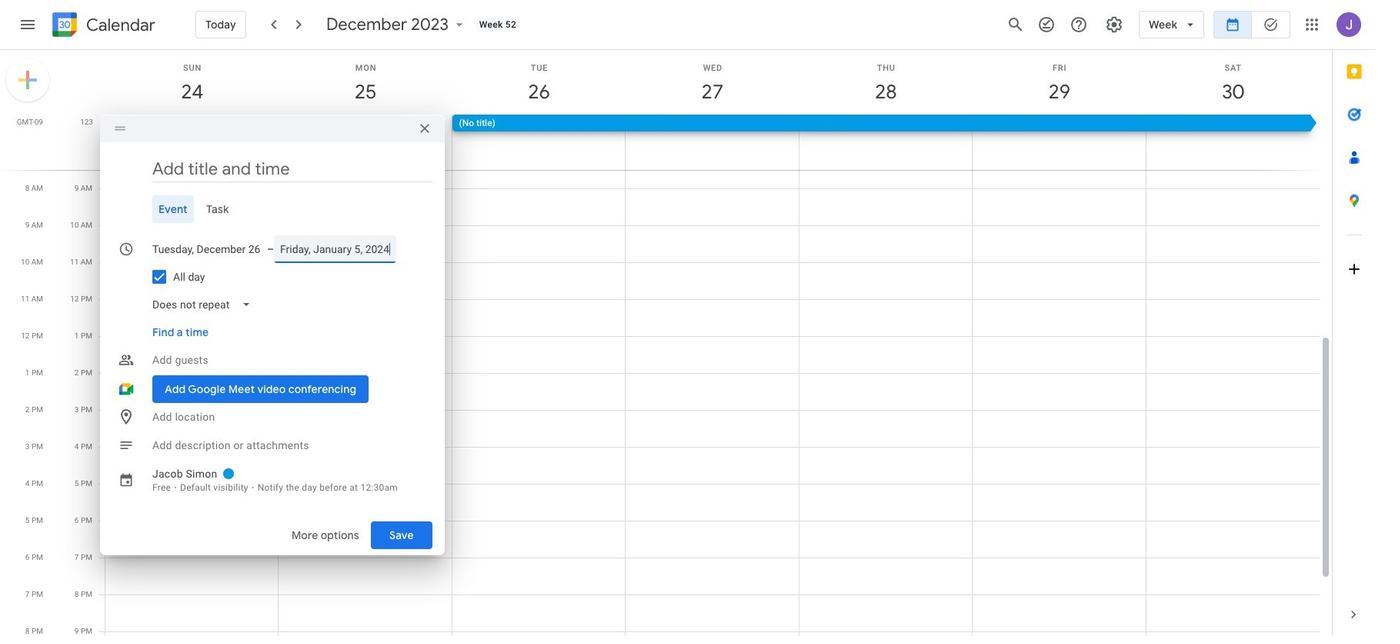 Task type: locate. For each thing, give the bounding box(es) containing it.
grid
[[0, 50, 1333, 637]]

Start date text field
[[152, 236, 261, 263]]

3 cell from the left
[[626, 115, 799, 170]]

None field
[[146, 291, 264, 319]]

row
[[99, 115, 1333, 170]]

heading
[[83, 16, 155, 34]]

cell
[[105, 115, 279, 170], [279, 115, 452, 170], [626, 115, 799, 170], [799, 115, 973, 170], [973, 115, 1146, 170], [1146, 115, 1320, 170]]

4 cell from the left
[[799, 115, 973, 170]]

to element
[[267, 243, 274, 256]]

tab list
[[1334, 50, 1376, 594], [112, 196, 433, 223]]

1 cell from the left
[[105, 115, 279, 170]]

6 cell from the left
[[1146, 115, 1320, 170]]

0 horizontal spatial tab list
[[112, 196, 433, 223]]

End date text field
[[280, 236, 391, 263]]



Task type: vqa. For each thing, say whether or not it's contained in the screenshot.
'TAB LIST'
yes



Task type: describe. For each thing, give the bounding box(es) containing it.
Add title and time text field
[[152, 158, 433, 181]]

main drawer image
[[18, 15, 37, 34]]

calendar element
[[49, 9, 155, 43]]

heading inside calendar element
[[83, 16, 155, 34]]

5 cell from the left
[[973, 115, 1146, 170]]

1 horizontal spatial tab list
[[1334, 50, 1376, 594]]

2 cell from the left
[[279, 115, 452, 170]]

settings menu image
[[1106, 15, 1124, 34]]



